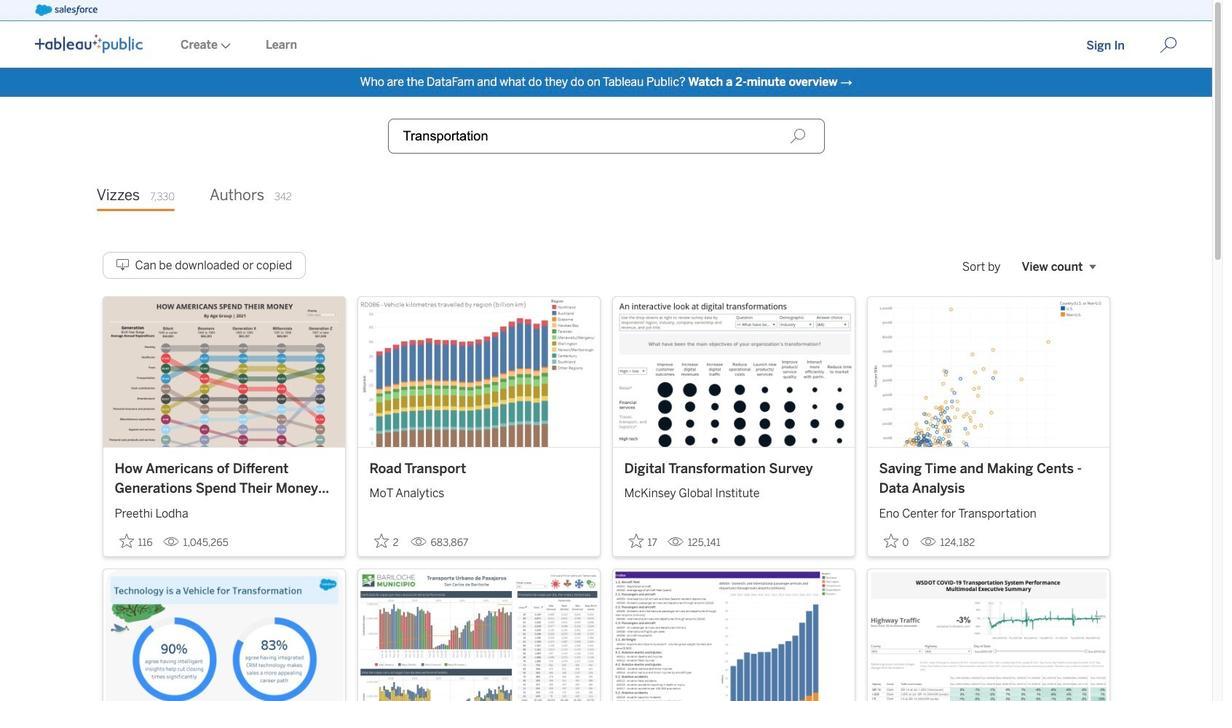 Task type: describe. For each thing, give the bounding box(es) containing it.
add favorite image for 3rd add favorite button from right
[[374, 534, 389, 548]]

add favorite image for third add favorite button from the left
[[629, 534, 644, 548]]

create image
[[218, 43, 231, 49]]

logo image
[[35, 34, 143, 53]]

go to search image
[[1143, 36, 1196, 54]]

salesforce logo image
[[35, 4, 97, 16]]



Task type: locate. For each thing, give the bounding box(es) containing it.
add favorite image
[[119, 534, 134, 548]]

2 add favorite image from the left
[[629, 534, 644, 548]]

Search input field
[[388, 119, 825, 154]]

4 add favorite button from the left
[[880, 529, 915, 553]]

2 horizontal spatial add favorite image
[[884, 534, 899, 548]]

1 add favorite button from the left
[[115, 529, 157, 553]]

3 add favorite image from the left
[[884, 534, 899, 548]]

3 add favorite button from the left
[[625, 529, 662, 553]]

add favorite image
[[374, 534, 389, 548], [629, 534, 644, 548], [884, 534, 899, 548]]

Add Favorite button
[[115, 529, 157, 553], [370, 529, 405, 553], [625, 529, 662, 553], [880, 529, 915, 553]]

2 add favorite button from the left
[[370, 529, 405, 553]]

1 horizontal spatial add favorite image
[[629, 534, 644, 548]]

0 horizontal spatial add favorite image
[[374, 534, 389, 548]]

search image
[[790, 128, 806, 144]]

workbook thumbnail image
[[103, 297, 345, 447], [358, 297, 600, 447], [613, 297, 855, 447], [868, 297, 1110, 447], [103, 570, 345, 702], [358, 570, 600, 702], [613, 570, 855, 702], [868, 570, 1110, 702]]

add favorite image for 4th add favorite button from left
[[884, 534, 899, 548]]

1 add favorite image from the left
[[374, 534, 389, 548]]



Task type: vqa. For each thing, say whether or not it's contained in the screenshot.
"selected language" element
no



